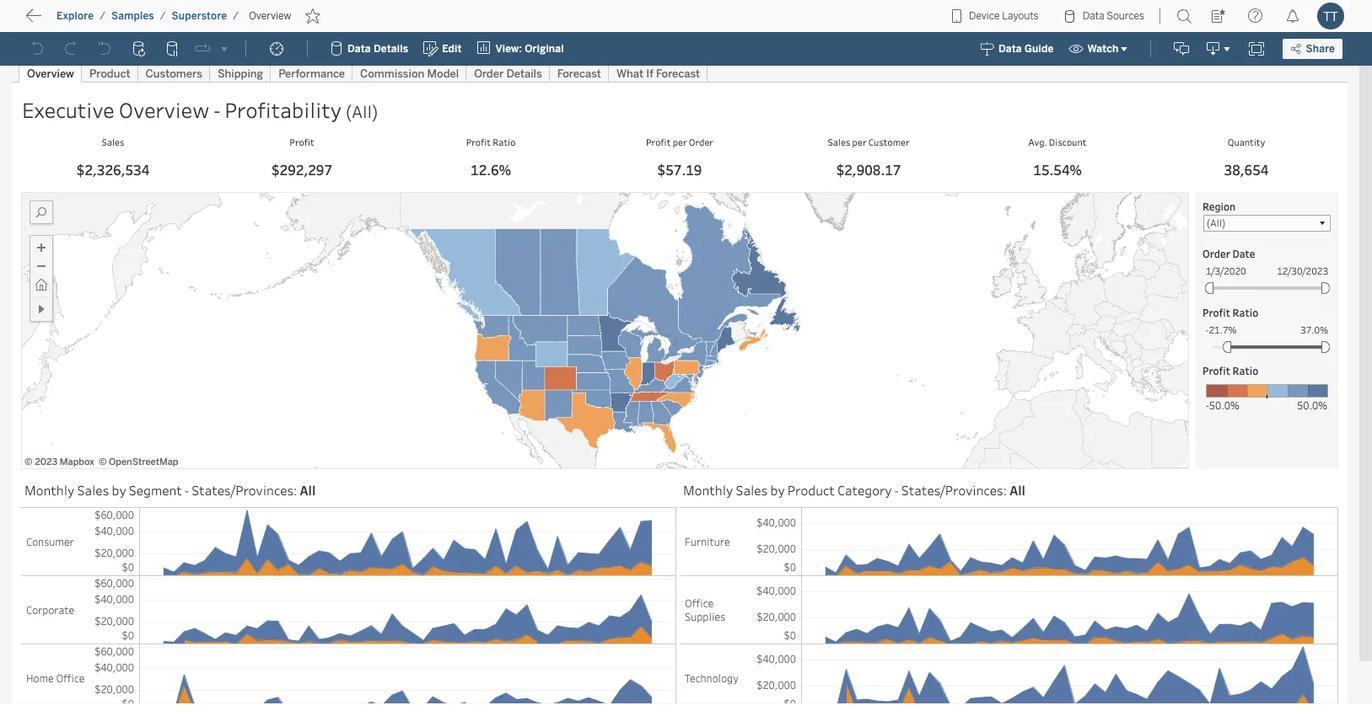 Task type: locate. For each thing, give the bounding box(es) containing it.
/ right to on the top
[[100, 10, 105, 22]]

1 / from the left
[[100, 10, 105, 22]]

content
[[93, 13, 145, 29]]

0 horizontal spatial /
[[100, 10, 105, 22]]

3 / from the left
[[233, 10, 239, 22]]

1 horizontal spatial /
[[160, 10, 166, 22]]

samples
[[111, 10, 154, 22]]

/
[[100, 10, 105, 22], [160, 10, 166, 22], [233, 10, 239, 22]]

overview
[[249, 10, 291, 22]]

/ left overview element
[[233, 10, 239, 22]]

2 horizontal spatial /
[[233, 10, 239, 22]]

skip
[[44, 13, 72, 29]]

overview element
[[244, 10, 296, 22]]

explore / samples / superstore /
[[57, 10, 239, 22]]

2 / from the left
[[160, 10, 166, 22]]

to
[[76, 13, 89, 29]]

superstore
[[172, 10, 227, 22]]

/ right samples link
[[160, 10, 166, 22]]

skip to content
[[44, 13, 145, 29]]



Task type: vqa. For each thing, say whether or not it's contained in the screenshot.
Samples link at the top
yes



Task type: describe. For each thing, give the bounding box(es) containing it.
explore
[[57, 10, 94, 22]]

explore link
[[56, 9, 95, 23]]

samples link
[[110, 9, 155, 23]]

superstore link
[[171, 9, 228, 23]]

skip to content link
[[40, 9, 172, 32]]



